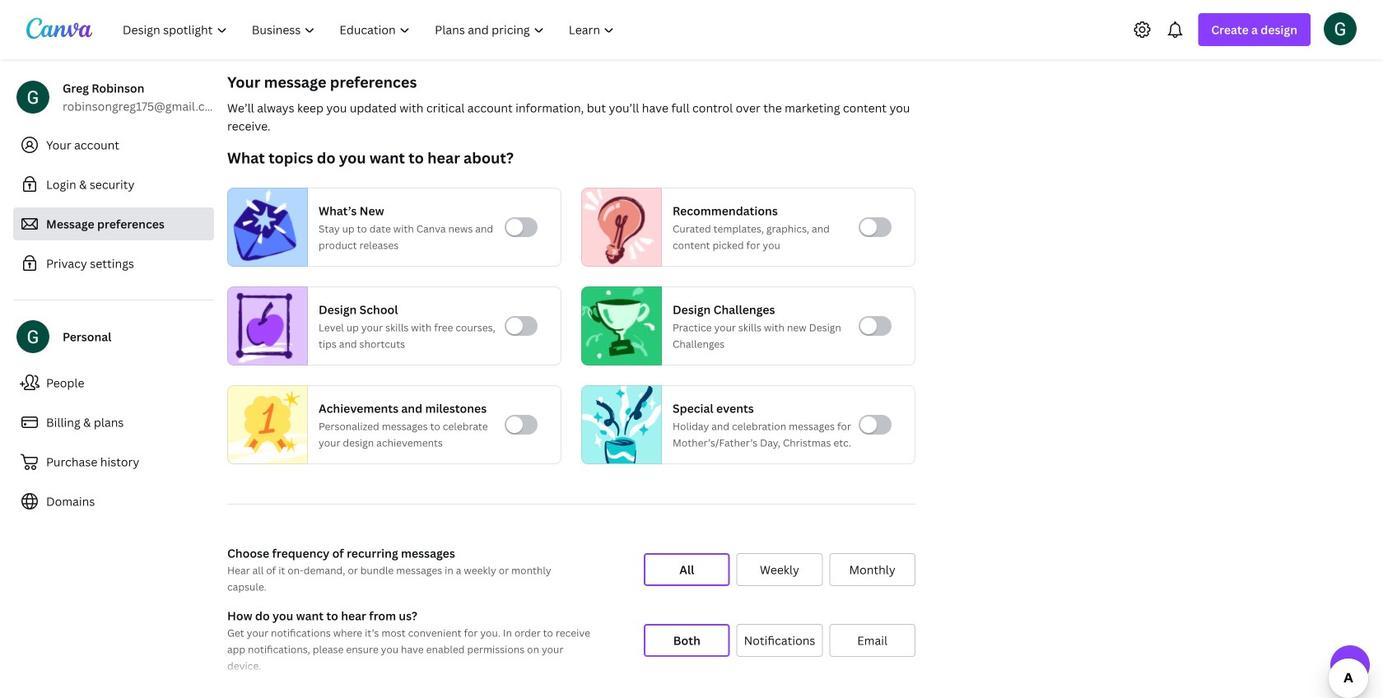Task type: vqa. For each thing, say whether or not it's contained in the screenshot.
'Top level navigation' element
yes



Task type: describe. For each thing, give the bounding box(es) containing it.
greg robinson image
[[1325, 12, 1358, 45]]

top level navigation element
[[112, 13, 629, 46]]



Task type: locate. For each thing, give the bounding box(es) containing it.
None button
[[644, 554, 730, 587], [737, 554, 823, 587], [830, 554, 916, 587], [644, 624, 730, 657], [737, 624, 823, 657], [830, 624, 916, 657], [644, 554, 730, 587], [737, 554, 823, 587], [830, 554, 916, 587], [644, 624, 730, 657], [737, 624, 823, 657], [830, 624, 916, 657]]

topic image
[[228, 188, 301, 267], [582, 188, 655, 267], [228, 287, 301, 366], [582, 287, 655, 366], [228, 382, 307, 468], [582, 382, 661, 468]]



